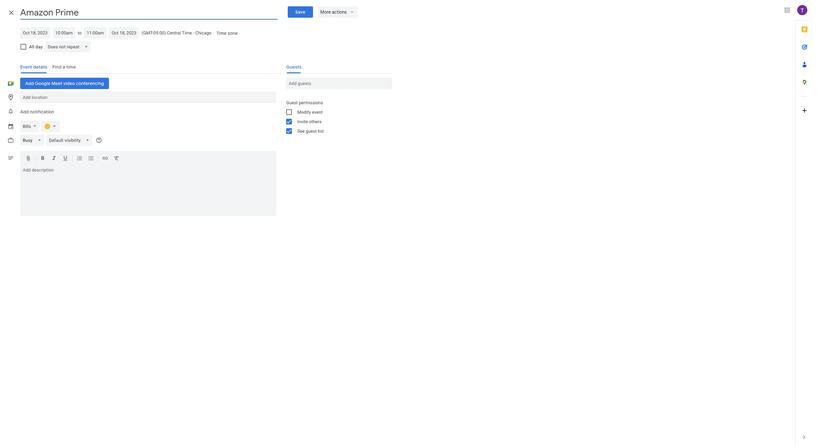 Task type: vqa. For each thing, say whether or not it's contained in the screenshot.
Minutes in advance for notification number field in the 10 minutes before Element
no



Task type: describe. For each thing, give the bounding box(es) containing it.
to
[[78, 30, 82, 35]]

see
[[298, 129, 305, 134]]

formatting options toolbar
[[20, 151, 276, 166]]

event
[[312, 110, 323, 115]]

Description text field
[[20, 168, 276, 215]]

central
[[167, 30, 181, 35]]

Title text field
[[20, 6, 278, 20]]

zone
[[228, 30, 238, 36]]

all day
[[29, 44, 43, 49]]

1 time from the left
[[182, 30, 192, 35]]

Guests text field
[[289, 78, 390, 89]]

arrow_drop_down
[[350, 9, 355, 15]]

permissions
[[299, 100, 323, 105]]

modify event
[[298, 110, 323, 115]]

(gmt-05:00) central time - chicago
[[142, 30, 212, 35]]

day
[[35, 44, 43, 49]]

guest
[[306, 129, 317, 134]]

chicago
[[195, 30, 212, 35]]

italic image
[[51, 155, 57, 162]]

(gmt-
[[142, 30, 153, 35]]

invite
[[298, 119, 308, 124]]

Start date text field
[[23, 29, 48, 37]]

list
[[318, 129, 324, 134]]

notification
[[30, 109, 54, 115]]

numbered list image
[[77, 155, 83, 162]]

End time text field
[[87, 29, 104, 37]]

actions
[[332, 9, 347, 15]]

time zone
[[217, 30, 238, 36]]

add
[[20, 109, 29, 115]]



Task type: locate. For each thing, give the bounding box(es) containing it.
tab list
[[796, 21, 814, 429]]

2 time from the left
[[217, 30, 227, 36]]

invite others
[[298, 119, 322, 124]]

guest
[[287, 100, 298, 105]]

time inside button
[[217, 30, 227, 36]]

group containing guest permissions
[[281, 98, 393, 136]]

bills
[[23, 124, 31, 129]]

others
[[309, 119, 322, 124]]

add notification button
[[18, 104, 57, 119]]

modify
[[298, 110, 311, 115]]

bold image
[[40, 155, 46, 162]]

time zone button
[[214, 28, 241, 39]]

save
[[296, 9, 306, 15]]

more actions arrow_drop_down
[[321, 9, 355, 15]]

remove formatting image
[[113, 155, 120, 162]]

bulleted list image
[[88, 155, 94, 162]]

more
[[321, 9, 331, 15]]

1 horizontal spatial time
[[217, 30, 227, 36]]

time left zone
[[217, 30, 227, 36]]

group
[[281, 98, 393, 136]]

None field
[[45, 41, 93, 52], [20, 135, 46, 146], [46, 135, 95, 146], [45, 41, 93, 52], [20, 135, 46, 146], [46, 135, 95, 146]]

0 horizontal spatial time
[[182, 30, 192, 35]]

underline image
[[62, 155, 69, 162]]

-
[[193, 30, 194, 35]]

guest permissions
[[287, 100, 323, 105]]

time left -
[[182, 30, 192, 35]]

05:00)
[[153, 30, 166, 35]]

time
[[182, 30, 192, 35], [217, 30, 227, 36]]

insert link image
[[102, 155, 108, 162]]

Location text field
[[23, 92, 274, 103]]

see guest list
[[298, 129, 324, 134]]

End date text field
[[112, 29, 137, 37]]

Start time text field
[[55, 29, 73, 37]]

all
[[29, 44, 34, 49]]

add notification
[[20, 109, 54, 115]]

save button
[[288, 6, 313, 18]]



